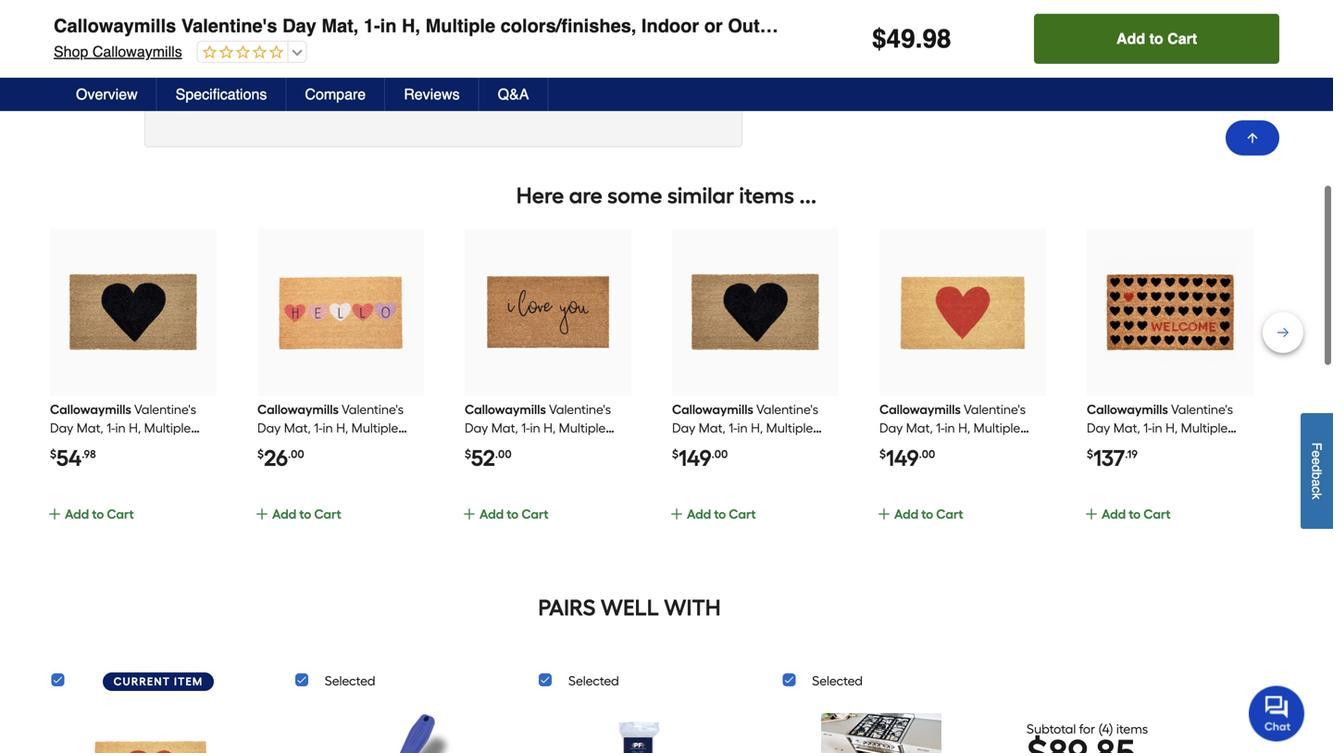 Task type: vqa. For each thing, say whether or not it's contained in the screenshot.
Millwork
no



Task type: describe. For each thing, give the bounding box(es) containing it.
valentine's for callowaymills valentine's day mat, 1-in h, multiple colors/finishes, indoor or outdoor use, heart design item # 4843338 | model # 106602448
[[176, 8, 272, 29]]

specifications
[[176, 86, 267, 103]]

$ for 52 list item
[[465, 447, 471, 461]]

colors/finishes, for callowaymills valentine's day mat, 1-in h, multiple colors/finishes, indoor or outdoor use, heart design
[[501, 15, 637, 37]]

2 # from the left
[[185, 35, 192, 50]]

here are some similar items ...
[[517, 182, 817, 209]]

add to cart inside 137 list item
[[1102, 506, 1171, 522]]

callowaymills inside 137 list item
[[1087, 402, 1169, 417]]

)
[[1110, 721, 1114, 737]]

outdoor for callowaymills valentine's day mat, 1-in h, multiple colors/finishes, indoor or outdoor use, heart design item # 4843338 | model # 106602448
[[723, 8, 796, 29]]

$ for first 149 list item from left
[[672, 447, 679, 461]]

selected for purafilter white register vent filter - pack of 12, trimmable for standard size vents 4-in x 12-in and under, helps trap dirt, dust, smoke, and pollen image on the bottom
[[569, 673, 619, 689]]

3 .00 from the left
[[712, 447, 728, 461]]

add to cart inside 52 list item
[[480, 506, 549, 522]]

cart for add to cart link inside the 54 list item
[[107, 506, 134, 522]]

current item
[[114, 675, 203, 688]]

$ 137 .19
[[1087, 445, 1138, 471]]

add inside 137 list item
[[1102, 506, 1127, 522]]

4843338
[[84, 35, 135, 50]]

2 e from the top
[[1310, 458, 1325, 465]]

use, for callowaymills valentine's day mat, 1-in h, multiple colors/finishes, indoor or outdoor use, heart design
[[807, 15, 846, 37]]

heart for callowaymills valentine's day mat, 1-in h, multiple colors/finishes, indoor or outdoor use, heart design
[[851, 15, 898, 37]]

149 for callowaymills link for second add to cart link from the right
[[886, 445, 919, 471]]

to for second 149 list item from the left
[[922, 506, 934, 522]]

to for 54 list item
[[92, 506, 104, 522]]

reviews
[[404, 86, 460, 103]]

.
[[916, 24, 923, 54]]

add to cart link for 54 list item
[[47, 504, 213, 545]]

some
[[608, 182, 663, 209]]

callowaymills valentine's day mat, 1-in h, multiple colors/finishes, indoor or outdoor use, heart design image inside 54 list item
[[67, 245, 200, 379]]

ottomanson 2-ft x 5-ft black rectangular indoor or outdoor decorative utility mat image
[[822, 706, 942, 753]]

day for callowaymills valentine's day mat, 1-in h, multiple colors/finishes, indoor or outdoor use, heart design item # 4843338 | model # 106602448
[[277, 8, 311, 29]]

5 add to cart link from the left
[[877, 504, 1043, 545]]

heart for callowaymills valentine's day mat, 1-in h, multiple colors/finishes, indoor or outdoor use, heart design item # 4843338 | model # 106602448
[[845, 8, 893, 29]]

current
[[114, 675, 171, 688]]

zero stars image down 106602448
[[192, 59, 279, 76]]

here
[[517, 182, 564, 209]]

items inside 'heading'
[[740, 182, 795, 209]]

cart for second add to cart link from the right
[[937, 506, 964, 522]]

reviews button
[[386, 78, 480, 111]]

add to cart inside 54 list item
[[65, 506, 134, 522]]

to for 137 list item
[[1129, 506, 1141, 522]]

for
[[1080, 721, 1096, 737]]

.00 inside '$ 52 .00'
[[495, 447, 512, 461]]

are
[[569, 182, 603, 209]]

$ for 54 list item
[[50, 447, 56, 461]]

$ 52 .00
[[465, 445, 512, 471]]

$ 149 .00 for second add to cart link from the right
[[880, 445, 936, 471]]

d
[[1310, 465, 1325, 472]]

|
[[138, 35, 142, 50]]

$ for 137 list item
[[1087, 447, 1094, 461]]

to for first 149 list item from left
[[714, 506, 726, 522]]

compare button
[[287, 78, 386, 111]]

model
[[146, 35, 182, 50]]

colors/finishes, for callowaymills valentine's day mat, 1-in h, multiple colors/finishes, indoor or outdoor use, heart design item # 4843338 | model # 106602448
[[495, 8, 631, 29]]

plus image for 137
[[1085, 507, 1099, 522]]

98
[[923, 24, 952, 54]]

better together heading
[[48, 593, 1212, 622]]

add to cart link for 26 list item
[[255, 504, 421, 545]]

cart for 3rd add to cart link from right
[[729, 506, 756, 522]]

h, for callowaymills valentine's day mat, 1-in h, multiple colors/finishes, indoor or outdoor use, heart design item # 4843338 | model # 106602448
[[396, 8, 415, 29]]

callowaymills valentine's day mat, 1-in h, multiple colors/finishes, indoor or outdoor use, heart design image inside 137 list item
[[1104, 245, 1238, 379]]

add to cart inside 26 list item
[[272, 506, 341, 522]]

1 vertical spatial items
[[1117, 721, 1149, 737]]

add to cart inside button
[[1117, 30, 1198, 47]]

$ for second 149 list item from the left
[[880, 447, 886, 461]]

to for 26 list item
[[299, 506, 311, 522]]

4 .00 from the left
[[919, 447, 936, 461]]

selected for the ottomanson 2-ft x 5-ft black rectangular indoor or outdoor decorative utility mat "image" on the bottom of the page
[[813, 673, 863, 689]]

to inside add to cart button
[[1150, 30, 1164, 47]]

26 list item
[[255, 229, 424, 545]]

137
[[1094, 445, 1126, 471]]

plus image for 26
[[255, 507, 270, 522]]

$ 149 .00 for 3rd add to cart link from right
[[672, 445, 728, 471]]



Task type: locate. For each thing, give the bounding box(es) containing it.
q&a button
[[480, 78, 549, 111]]

in inside callowaymills valentine's day mat, 1-in h, multiple colors/finishes, indoor or outdoor use, heart design item # 4843338 | model # 106602448
[[375, 8, 391, 29]]

items
[[740, 182, 795, 209], [1117, 721, 1149, 737]]

0 horizontal spatial selected
[[325, 673, 376, 689]]

or
[[699, 8, 718, 29], [705, 15, 723, 37]]

.19
[[1126, 447, 1138, 461]]

0 horizontal spatial items
[[740, 182, 795, 209]]

add to cart link
[[47, 504, 213, 545], [255, 504, 421, 545], [462, 504, 628, 545], [670, 504, 836, 545], [877, 504, 1043, 545], [1085, 504, 1250, 545]]

plus image for 52
[[462, 507, 477, 522]]

chat invite button image
[[1250, 685, 1306, 742]]

heart
[[845, 8, 893, 29], [851, 15, 898, 37]]

plus image inside 52 list item
[[462, 507, 477, 522]]

add to cart link inside 52 list item
[[462, 504, 628, 545]]

use, inside callowaymills valentine's day mat, 1-in h, multiple colors/finishes, indoor or outdoor use, heart design item # 4843338 | model # 106602448
[[801, 8, 840, 29]]

add to cart
[[1117, 30, 1198, 47], [65, 506, 134, 522], [272, 506, 341, 522], [480, 506, 549, 522], [687, 506, 756, 522], [895, 506, 964, 522], [1102, 506, 1171, 522]]

design for callowaymills valentine's day mat, 1-in h, multiple colors/finishes, indoor or outdoor use, heart design
[[903, 15, 965, 37]]

plus image for 149
[[670, 507, 685, 522]]

106602448
[[192, 35, 257, 50]]

zero stars image up the specifications
[[198, 44, 284, 62]]

in for callowaymills valentine's day mat, 1-in h, multiple colors/finishes, indoor or outdoor use, heart design item # 4843338 | model # 106602448
[[375, 8, 391, 29]]

3 selected from the left
[[813, 673, 863, 689]]

item
[[48, 35, 73, 50]]

c
[[1310, 486, 1325, 493]]

e
[[1310, 450, 1325, 458], [1310, 458, 1325, 465]]

2 plus image from the left
[[670, 507, 685, 522]]

a
[[1310, 479, 1325, 486]]

cart
[[1168, 30, 1198, 47], [107, 506, 134, 522], [314, 506, 341, 522], [522, 506, 549, 522], [729, 506, 756, 522], [937, 506, 964, 522], [1144, 506, 1171, 522]]

(
[[1099, 721, 1103, 737]]

overview button
[[57, 78, 157, 111]]

to inside 137 list item
[[1129, 506, 1141, 522]]

plus image for 54
[[47, 507, 62, 522]]

f e e d b a c k button
[[1301, 413, 1334, 529]]

$ inside "$ 54 .98"
[[50, 447, 56, 461]]

compare
[[305, 86, 366, 103]]

design
[[898, 8, 960, 29], [903, 15, 965, 37]]

cart inside 26 list item
[[314, 506, 341, 522]]

to
[[1150, 30, 1164, 47], [92, 506, 104, 522], [299, 506, 311, 522], [507, 506, 519, 522], [714, 506, 726, 522], [922, 506, 934, 522], [1129, 506, 1141, 522]]

2 $ 149 .00 from the left
[[880, 445, 936, 471]]

shop callowaymills for zero stars image above the specifications
[[54, 43, 182, 60]]

or inside callowaymills valentine's day mat, 1-in h, multiple colors/finishes, indoor or outdoor use, heart design item # 4843338 | model # 106602448
[[699, 8, 718, 29]]

to for 52 list item
[[507, 506, 519, 522]]

h,
[[396, 8, 415, 29], [402, 15, 421, 37]]

0 horizontal spatial $ 149 .00
[[672, 445, 728, 471]]

to inside 52 list item
[[507, 506, 519, 522]]

52 list item
[[462, 229, 632, 545]]

colors/finishes,
[[495, 8, 631, 29], [501, 15, 637, 37]]

1-
[[358, 8, 375, 29], [364, 15, 380, 37]]

shop
[[54, 43, 88, 60], [48, 59, 83, 76]]

1 plus image from the left
[[462, 507, 477, 522]]

callowaymills inside 52 list item
[[465, 402, 546, 417]]

52
[[471, 445, 495, 471]]

.00
[[288, 447, 304, 461], [495, 447, 512, 461], [712, 447, 728, 461], [919, 447, 936, 461]]

add to cart button
[[1035, 14, 1280, 64]]

multiple for callowaymills valentine's day mat, 1-in h, multiple colors/finishes, indoor or outdoor use, heart design
[[426, 15, 496, 37]]

plus image
[[47, 507, 62, 522], [255, 507, 270, 522], [877, 507, 892, 522], [1085, 507, 1099, 522]]

54 list item
[[47, 229, 217, 545]]

heart outline image
[[321, 57, 343, 79]]

b
[[1310, 472, 1325, 479]]

1 plus image from the left
[[47, 507, 62, 522]]

#
[[77, 35, 84, 50], [185, 35, 192, 50]]

4 callowaymills link from the left
[[672, 402, 830, 473]]

pairs
[[539, 594, 596, 621]]

callowaymills valentine's day mat, 1-in h, multiple colors/finishes, indoor or outdoor use, heart design image inside 26 list item
[[274, 245, 408, 379]]

add
[[1117, 30, 1146, 47], [65, 506, 89, 522], [272, 506, 297, 522], [480, 506, 504, 522], [687, 506, 712, 522], [895, 506, 919, 522], [1102, 506, 1127, 522]]

shop up overview
[[54, 43, 88, 60]]

add to cart link for 137 list item
[[1085, 504, 1250, 545]]

valentine's
[[176, 8, 272, 29], [181, 15, 277, 37]]

use, for callowaymills valentine's day mat, 1-in h, multiple colors/finishes, indoor or outdoor use, heart design item # 4843338 | model # 106602448
[[801, 8, 840, 29]]

callowaymills inside 26 list item
[[258, 402, 339, 417]]

outdoor for callowaymills valentine's day mat, 1-in h, multiple colors/finishes, indoor or outdoor use, heart design
[[728, 15, 801, 37]]

shop callowaymills down 4843338
[[48, 59, 177, 76]]

2 horizontal spatial selected
[[813, 673, 863, 689]]

cart inside 52 list item
[[522, 506, 549, 522]]

$ inside '$ 137 .19'
[[1087, 447, 1094, 461]]

.98
[[82, 447, 96, 461]]

callowaymills valentine's day mat, 1-in h, multiple colors/finishes, indoor or outdoor use, heart design image
[[67, 245, 200, 379], [274, 245, 408, 379], [482, 245, 615, 379], [689, 245, 823, 379], [897, 245, 1030, 379], [1104, 245, 1238, 379], [90, 706, 211, 753]]

6 add to cart link from the left
[[1085, 504, 1250, 545]]

day right 106602448
[[283, 15, 317, 37]]

plus image inside 149 list item
[[877, 507, 892, 522]]

shop callowaymills
[[54, 43, 182, 60], [48, 59, 177, 76]]

49
[[887, 24, 916, 54]]

pairs well with
[[539, 594, 721, 621]]

item number 4 8 4 3 3 3 8 and model number 1 0 6 6 0 2 4 4 8 element
[[48, 33, 1286, 52]]

2 149 from the left
[[886, 445, 919, 471]]

1 .00 from the left
[[288, 447, 304, 461]]

multiple
[[420, 8, 490, 29], [426, 15, 496, 37]]

e up d
[[1310, 450, 1325, 458]]

specifications button
[[157, 78, 287, 111]]

cart inside 54 list item
[[107, 506, 134, 522]]

1- for callowaymills valentine's day mat, 1-in h, multiple colors/finishes, indoor or outdoor use, heart design item # 4843338 | model # 106602448
[[358, 8, 375, 29]]

to inside 54 list item
[[92, 506, 104, 522]]

add to cart link inside 137 list item
[[1085, 504, 1250, 545]]

1 horizontal spatial #
[[185, 35, 192, 50]]

mat, for callowaymills valentine's day mat, 1-in h, multiple colors/finishes, indoor or outdoor use, heart design item # 4843338 | model # 106602448
[[316, 8, 353, 29]]

$ 149 .00
[[672, 445, 728, 471], [880, 445, 936, 471]]

shop callowaymills for zero stars image below 106602448
[[48, 59, 177, 76]]

1 callowaymills link from the left
[[50, 402, 208, 473]]

# right model
[[185, 35, 192, 50]]

5 callowaymills link from the left
[[880, 402, 1038, 473]]

multiple for callowaymills valentine's day mat, 1-in h, multiple colors/finishes, indoor or outdoor use, heart design item # 4843338 | model # 106602448
[[420, 8, 490, 29]]

purafilter white register vent filter - pack of 12, trimmable for standard size vents 4-in x 12-in and under, helps trap dirt, dust, smoke, and pollen image
[[578, 706, 698, 753]]

callowaymills link inside 137 list item
[[1087, 402, 1245, 473]]

selected for the marshalltown 5-gallon blue metal bucket scoop image
[[325, 673, 376, 689]]

shop for zero stars image below 106602448
[[48, 59, 83, 76]]

4
[[1103, 721, 1110, 737]]

subtotal
[[1027, 721, 1077, 737]]

well
[[601, 594, 659, 621]]

$ 49 . 98
[[873, 24, 952, 54]]

3 add to cart link from the left
[[462, 504, 628, 545]]

subtotal for ( 4 ) items
[[1027, 721, 1149, 737]]

1 $ 149 .00 from the left
[[672, 445, 728, 471]]

.00 inside $ 26 .00
[[288, 447, 304, 461]]

mat, for callowaymills valentine's day mat, 1-in h, multiple colors/finishes, indoor or outdoor use, heart design
[[322, 15, 359, 37]]

day for callowaymills valentine's day mat, 1-in h, multiple colors/finishes, indoor or outdoor use, heart design
[[283, 15, 317, 37]]

mat,
[[316, 8, 353, 29], [322, 15, 359, 37]]

plus image inside 137 list item
[[1085, 507, 1099, 522]]

callowaymills
[[48, 8, 171, 29], [54, 15, 176, 37], [92, 43, 182, 60], [87, 59, 177, 76], [50, 402, 131, 417], [258, 402, 339, 417], [465, 402, 546, 417], [672, 402, 754, 417], [880, 402, 961, 417], [1087, 402, 1169, 417]]

shop callowaymills up overview
[[54, 43, 182, 60]]

cart for add to cart link inside the 26 list item
[[314, 506, 341, 522]]

4 plus image from the left
[[1085, 507, 1099, 522]]

...
[[800, 182, 817, 209]]

2 add to cart link from the left
[[255, 504, 421, 545]]

callowaymills link for add to cart link inside the 26 list item
[[258, 402, 415, 473]]

callowaymills link for 3rd add to cart link from right
[[672, 402, 830, 473]]

1- for callowaymills valentine's day mat, 1-in h, multiple colors/finishes, indoor or outdoor use, heart design
[[364, 15, 380, 37]]

add to cart link for 52 list item
[[462, 504, 628, 545]]

4 add to cart link from the left
[[670, 504, 836, 545]]

callowaymills link for add to cart link inside the 137 list item
[[1087, 402, 1245, 473]]

day up compare
[[277, 8, 311, 29]]

multiple inside callowaymills valentine's day mat, 1-in h, multiple colors/finishes, indoor or outdoor use, heart design item # 4843338 | model # 106602448
[[420, 8, 490, 29]]

1 horizontal spatial 149 list item
[[877, 229, 1047, 545]]

0 horizontal spatial 149
[[679, 445, 712, 471]]

1 149 from the left
[[679, 445, 712, 471]]

1 horizontal spatial selected
[[569, 673, 619, 689]]

indoor
[[636, 8, 694, 29], [642, 15, 699, 37]]

to inside 26 list item
[[299, 506, 311, 522]]

items left ...
[[740, 182, 795, 209]]

callowaymills inside 54 list item
[[50, 402, 131, 417]]

2 callowaymills link from the left
[[258, 402, 415, 473]]

valentine's for callowaymills valentine's day mat, 1-in h, multiple colors/finishes, indoor or outdoor use, heart design
[[181, 15, 277, 37]]

cart inside button
[[1168, 30, 1198, 47]]

add to cart link inside 26 list item
[[255, 504, 421, 545]]

3 callowaymills link from the left
[[465, 402, 623, 473]]

outdoor inside callowaymills valentine's day mat, 1-in h, multiple colors/finishes, indoor or outdoor use, heart design item # 4843338 | model # 106602448
[[723, 8, 796, 29]]

heart inside callowaymills valentine's day mat, 1-in h, multiple colors/finishes, indoor or outdoor use, heart design item # 4843338 | model # 106602448
[[845, 8, 893, 29]]

mat, inside callowaymills valentine's day mat, 1-in h, multiple colors/finishes, indoor or outdoor use, heart design item # 4843338 | model # 106602448
[[316, 8, 353, 29]]

137 list item
[[1085, 229, 1254, 545]]

zero stars image
[[198, 44, 284, 62], [192, 59, 279, 76]]

valentine's up the specifications
[[181, 15, 277, 37]]

valentine's up 106602448
[[176, 8, 272, 29]]

149 list item
[[670, 229, 839, 545], [877, 229, 1047, 545]]

add inside button
[[1117, 30, 1146, 47]]

use,
[[801, 8, 840, 29], [807, 15, 846, 37]]

add inside 54 list item
[[65, 506, 89, 522]]

shop for zero stars image above the specifications
[[54, 43, 88, 60]]

add inside 26 list item
[[272, 506, 297, 522]]

f
[[1310, 442, 1325, 450]]

selected up purafilter white register vent filter - pack of 12, trimmable for standard size vents 4-in x 12-in and under, helps trap dirt, dust, smoke, and pollen image on the bottom
[[569, 673, 619, 689]]

cart inside 137 list item
[[1144, 506, 1171, 522]]

selected up the ottomanson 2-ft x 5-ft black rectangular indoor or outdoor decorative utility mat "image" on the bottom of the page
[[813, 673, 863, 689]]

2 .00 from the left
[[495, 447, 512, 461]]

shop down item
[[48, 59, 83, 76]]

or for callowaymills valentine's day mat, 1-in h, multiple colors/finishes, indoor or outdoor use, heart design
[[705, 15, 723, 37]]

1- up compare
[[358, 8, 375, 29]]

or for callowaymills valentine's day mat, 1-in h, multiple colors/finishes, indoor or outdoor use, heart design item # 4843338 | model # 106602448
[[699, 8, 718, 29]]

$ 54 .98
[[50, 445, 96, 471]]

with
[[664, 594, 721, 621]]

selected
[[325, 673, 376, 689], [569, 673, 619, 689], [813, 673, 863, 689]]

arrow up image
[[1246, 131, 1261, 145]]

items right )
[[1117, 721, 1149, 737]]

outdoor
[[723, 8, 796, 29], [728, 15, 801, 37]]

callowaymills link for add to cart link inside the 54 list item
[[50, 402, 208, 473]]

add inside 52 list item
[[480, 506, 504, 522]]

valentine's inside callowaymills valentine's day mat, 1-in h, multiple colors/finishes, indoor or outdoor use, heart design item # 4843338 | model # 106602448
[[176, 8, 272, 29]]

# right item
[[77, 35, 84, 50]]

callowaymills link for add to cart link inside 52 list item
[[465, 402, 623, 473]]

1 horizontal spatial items
[[1117, 721, 1149, 737]]

54
[[56, 445, 82, 471]]

callowaymills link inside 54 list item
[[50, 402, 208, 473]]

plus image inside 26 list item
[[255, 507, 270, 522]]

callowaymills 106602448 valentine's day mat, 1-in h, multiple colors/finishes, indoor or outdoor use, heart design image
[[145, 0, 742, 146]]

plus image inside 54 list item
[[47, 507, 62, 522]]

e up 'b'
[[1310, 458, 1325, 465]]

plus image
[[462, 507, 477, 522], [670, 507, 685, 522]]

$ inside '$ 52 .00'
[[465, 447, 471, 461]]

callowaymills link inside 52 list item
[[465, 402, 623, 473]]

1 e from the top
[[1310, 450, 1325, 458]]

callowaymills link for second add to cart link from the right
[[880, 402, 1038, 473]]

149 for 3rd add to cart link from right's callowaymills link
[[679, 445, 712, 471]]

1 horizontal spatial $ 149 .00
[[880, 445, 936, 471]]

colors/finishes, inside callowaymills valentine's day mat, 1-in h, multiple colors/finishes, indoor or outdoor use, heart design item # 4843338 | model # 106602448
[[495, 8, 631, 29]]

add to cart link inside 54 list item
[[47, 504, 213, 545]]

1 horizontal spatial plus image
[[670, 507, 685, 522]]

1- up compare button on the left of page
[[364, 15, 380, 37]]

0 horizontal spatial #
[[77, 35, 84, 50]]

26
[[264, 445, 288, 471]]

6 callowaymills link from the left
[[1087, 402, 1245, 473]]

marshalltown 5-gallon blue metal bucket scoop image
[[334, 706, 454, 753]]

item
[[174, 675, 203, 688]]

0 horizontal spatial 149 list item
[[670, 229, 839, 545]]

2 149 list item from the left
[[877, 229, 1047, 545]]

0 horizontal spatial plus image
[[462, 507, 477, 522]]

in
[[375, 8, 391, 29], [380, 15, 397, 37]]

selected up the marshalltown 5-gallon blue metal bucket scoop image
[[325, 673, 376, 689]]

cart for add to cart link inside 52 list item
[[522, 506, 549, 522]]

here are some similar items ... heading
[[48, 177, 1286, 214]]

design for callowaymills valentine's day mat, 1-in h, multiple colors/finishes, indoor or outdoor use, heart design item # 4843338 | model # 106602448
[[898, 8, 960, 29]]

in up compare button on the left of page
[[375, 8, 391, 29]]

1- inside callowaymills valentine's day mat, 1-in h, multiple colors/finishes, indoor or outdoor use, heart design item # 4843338 | model # 106602448
[[358, 8, 375, 29]]

callowaymills inside callowaymills valentine's day mat, 1-in h, multiple colors/finishes, indoor or outdoor use, heart design item # 4843338 | model # 106602448
[[48, 8, 171, 29]]

0 vertical spatial items
[[740, 182, 795, 209]]

f e e d b a c k
[[1310, 442, 1325, 499]]

indoor for callowaymills valentine's day mat, 1-in h, multiple colors/finishes, indoor or outdoor use, heart design
[[642, 15, 699, 37]]

1 # from the left
[[77, 35, 84, 50]]

callowaymills valentine's day mat, 1-in h, multiple colors/finishes, indoor or outdoor use, heart design item # 4843338 | model # 106602448
[[48, 8, 960, 50]]

$ 26 .00
[[258, 445, 304, 471]]

cart for add to cart link inside the 137 list item
[[1144, 506, 1171, 522]]

indoor inside callowaymills valentine's day mat, 1-in h, multiple colors/finishes, indoor or outdoor use, heart design item # 4843338 | model # 106602448
[[636, 8, 694, 29]]

callowaymills link
[[50, 402, 208, 473], [258, 402, 415, 473], [465, 402, 623, 473], [672, 402, 830, 473], [880, 402, 1038, 473], [1087, 402, 1245, 473]]

day
[[277, 8, 311, 29], [283, 15, 317, 37]]

$ inside $ 26 .00
[[258, 447, 264, 461]]

149
[[679, 445, 712, 471], [886, 445, 919, 471]]

1 add to cart link from the left
[[47, 504, 213, 545]]

1 horizontal spatial 149
[[886, 445, 919, 471]]

2 selected from the left
[[569, 673, 619, 689]]

h, inside callowaymills valentine's day mat, 1-in h, multiple colors/finishes, indoor or outdoor use, heart design item # 4843338 | model # 106602448
[[396, 8, 415, 29]]

$ for 26 list item
[[258, 447, 264, 461]]

1 selected from the left
[[325, 673, 376, 689]]

callowaymills valentine's day mat, 1-in h, multiple colors/finishes, indoor or outdoor use, heart design
[[54, 15, 965, 37]]

q&a
[[498, 86, 529, 103]]

indoor for callowaymills valentine's day mat, 1-in h, multiple colors/finishes, indoor or outdoor use, heart design item # 4843338 | model # 106602448
[[636, 8, 694, 29]]

2 plus image from the left
[[255, 507, 270, 522]]

plus image for 149
[[877, 507, 892, 522]]

3 plus image from the left
[[877, 507, 892, 522]]

in for callowaymills valentine's day mat, 1-in h, multiple colors/finishes, indoor or outdoor use, heart design
[[380, 15, 397, 37]]

h, for callowaymills valentine's day mat, 1-in h, multiple colors/finishes, indoor or outdoor use, heart design
[[402, 15, 421, 37]]

in up reviews button
[[380, 15, 397, 37]]

callowaymills link inside 26 list item
[[258, 402, 415, 473]]

1 149 list item from the left
[[670, 229, 839, 545]]

$
[[873, 24, 887, 54], [50, 447, 56, 461], [258, 447, 264, 461], [465, 447, 471, 461], [672, 447, 679, 461], [880, 447, 886, 461], [1087, 447, 1094, 461]]

design inside callowaymills valentine's day mat, 1-in h, multiple colors/finishes, indoor or outdoor use, heart design item # 4843338 | model # 106602448
[[898, 8, 960, 29]]

k
[[1310, 493, 1325, 499]]

day inside callowaymills valentine's day mat, 1-in h, multiple colors/finishes, indoor or outdoor use, heart design item # 4843338 | model # 106602448
[[277, 8, 311, 29]]

overview
[[76, 86, 138, 103]]

similar
[[668, 182, 735, 209]]



